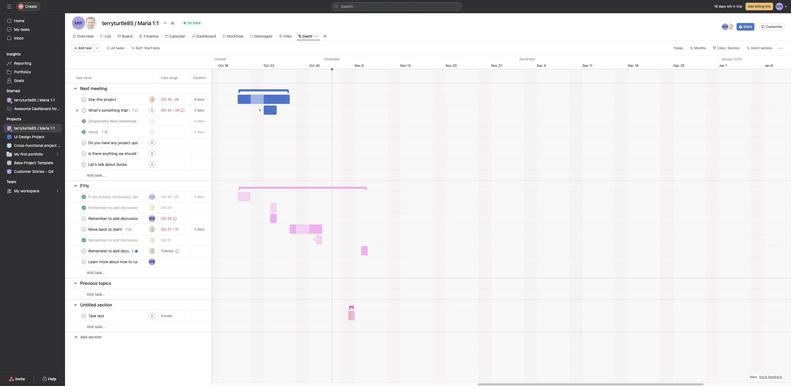 Task type: describe. For each thing, give the bounding box(es) containing it.
team button
[[0, 179, 16, 185]]

16 days left in trial
[[715, 4, 743, 8]]

8
[[771, 64, 773, 68]]

next meeting
[[80, 86, 107, 91]]

4 add task… row from the top
[[65, 322, 212, 333]]

list
[[105, 34, 111, 38]]

remember to add discussion topics for the next meeting cell containing 2
[[65, 246, 159, 257]]

my workspace
[[14, 189, 39, 194]]

today
[[674, 46, 683, 50]]

add section button
[[72, 333, 104, 343]]

gantt for gantt options
[[751, 46, 760, 50]]

completed milestone image
[[82, 119, 86, 123]]

if not already scheduled, set up a recurring 1:1 meeting in your calendar cell
[[65, 192, 159, 203]]

show options image
[[163, 21, 167, 25]]

completed milestone checkbox for good text field
[[82, 130, 86, 134]]

section for add section
[[88, 335, 102, 340]]

my first portfolio link
[[3, 150, 62, 159]]

Remember to add discussion topics for the next meeting text field
[[87, 205, 138, 211]]

3 remember to add discussion topics for the next meeting text field from the top
[[87, 249, 130, 254]]

completed image for do you have any project updates? "text box"
[[81, 140, 87, 146]]

tt for 3rd the tt button from the bottom
[[150, 228, 154, 232]]

add down task test text field
[[80, 335, 87, 340]]

completed checkbox for remember to add discussion topics for the next meeting cell containing mw
[[81, 216, 87, 222]]

1 vertical spatial 16
[[225, 64, 228, 68]]

terryturtle85 / maria 1:1 for design
[[14, 126, 55, 131]]

completed checkbox for let's talk about ducks. text field
[[81, 161, 87, 168]]

repeats image for what's something that was harder than expected? 'cell'
[[180, 108, 185, 113]]

starred button
[[0, 88, 20, 94]]

teams element
[[0, 177, 65, 197]]

inbox
[[14, 36, 24, 40]]

next meeting button
[[80, 84, 107, 94]]

customize
[[766, 25, 782, 29]]

completed checkbox for remember to add discussion topics for the next meeting cell containing 2
[[81, 248, 87, 255]]

oct 19 – 20
[[161, 195, 179, 199]]

2 add task… row from the top
[[65, 268, 212, 279]]

overview
[[77, 34, 94, 38]]

cross-functional project plan
[[14, 143, 65, 148]]

customer stories - q4 link
[[3, 168, 62, 176]]

completed checkbox for star this project cell
[[81, 96, 87, 103]]

on track button
[[179, 19, 205, 27]]

completed checkbox inside what's something that was harder than expected? 'cell'
[[81, 107, 87, 114]]

invite
[[15, 377, 25, 382]]

completed image for next meeting
[[81, 96, 87, 103]]

new inside starred element
[[58, 107, 66, 111]]

11
[[590, 64, 593, 68]]

19 for next meeting
[[167, 98, 171, 102]]

completed image for untitled section
[[81, 313, 87, 320]]

nov inside november nov 6
[[355, 64, 361, 68]]

november
[[325, 57, 340, 61]]

projects button
[[0, 117, 21, 122]]

13
[[407, 64, 411, 68]]

completed image for the is there anything we should be doing differently? text box
[[81, 151, 87, 157]]

mw for if not already scheduled, set up a recurring 1:1 meeting in your calendar cell
[[149, 195, 155, 199]]

what's something that was harder than expected? cell
[[65, 105, 159, 116]]

all tasks button
[[104, 44, 127, 52]]

oct 23
[[264, 64, 274, 68]]

maria for for
[[40, 98, 49, 102]]

2 collapse task list for this section image from the top
[[73, 282, 78, 286]]

list link
[[100, 33, 111, 39]]

completed image for let's talk about ducks. text field
[[81, 161, 87, 168]]

learn more about how to run effective 1:1s cell
[[65, 257, 159, 268]]

my tasks
[[14, 27, 30, 32]]

Good text field
[[87, 129, 100, 135]]

gantt options
[[751, 46, 773, 50]]

search button
[[332, 2, 462, 11]]

let's talk about ducks. cell
[[65, 159, 159, 170]]

customer
[[14, 169, 31, 174]]

color:
[[718, 46, 727, 50]]

/ for dashboard
[[37, 98, 39, 102]]

oct 30
[[309, 64, 320, 68]]

1 horizontal spatial 31
[[175, 228, 179, 232]]

ui
[[14, 135, 18, 139]]

on
[[188, 21, 192, 25]]

mw for remember to add discussion topics for the next meeting cell containing mw
[[149, 217, 155, 221]]

26
[[175, 98, 179, 102]]

2 add task… from the top
[[87, 271, 105, 275]]

topics
[[99, 281, 111, 286]]

date
[[153, 46, 160, 50]]

show subtasks for task what's something that was harder than expected? image
[[258, 109, 262, 112]]

see details, my first portfolio image
[[56, 153, 59, 156]]

timeline link
[[139, 33, 159, 39]]

portfolios link
[[3, 68, 62, 76]]

1 add task… from the top
[[87, 173, 105, 178]]

dec for dec 25
[[674, 64, 680, 68]]

2 oct 24 from the top
[[161, 217, 172, 221]]

share
[[744, 25, 752, 29]]

tt for the tt button inside the star this project cell
[[150, 97, 154, 102]]

2 button
[[131, 249, 139, 254]]

billing
[[755, 4, 764, 8]]

base project template link
[[3, 159, 62, 168]]

1 inside good cell
[[102, 130, 103, 134]]

Task test text field
[[87, 314, 106, 319]]

untitled section button
[[80, 301, 112, 310]]

create
[[25, 4, 37, 9]]

awesome
[[14, 107, 31, 111]]

1 button for next meeting
[[101, 129, 109, 135]]

add left billing at right top
[[748, 4, 754, 8]]

previous topics
[[80, 281, 111, 286]]

tt button inside star this project cell
[[149, 96, 155, 103]]

remember to add discussion topics for the next meeting text field for mw
[[87, 216, 138, 222]]

cross-functional project plan link
[[3, 142, 65, 150]]

/ for design
[[37, 126, 39, 131]]

board link
[[118, 33, 133, 39]]

2 add task… button from the top
[[80, 270, 105, 276]]

remember to add discussion topics for the next meeting text field for tt
[[87, 238, 138, 243]]

options
[[761, 46, 773, 50]]

insights
[[7, 52, 21, 56]]

my workspace link
[[3, 187, 62, 196]]

27 for nov
[[498, 64, 502, 68]]

8 completed image from the top
[[81, 237, 87, 244]]

workflow
[[227, 34, 244, 38]]

-
[[45, 169, 47, 174]]

collapse task list for this section image for untitled section
[[73, 303, 78, 308]]

dashboard link
[[192, 33, 216, 39]]

good cell
[[65, 127, 159, 138]]

mw button for oct 24
[[149, 216, 155, 222]]

– for 26
[[172, 98, 174, 102]]

share button
[[737, 23, 755, 31]]

4
[[544, 64, 546, 68]]

see details, my workspace image
[[56, 190, 59, 193]]

new send feedback
[[750, 376, 782, 380]]

9 completed image from the top
[[81, 248, 87, 255]]

remember to add discussion topics for the next meeting cell containing mw
[[65, 213, 159, 224]]

files
[[283, 34, 292, 38]]

calendar link
[[165, 33, 186, 39]]

terryturtle85 / maria 1:1 link for dashboard
[[3, 96, 62, 105]]

completed image for move back to start! text box
[[81, 226, 87, 233]]

stories
[[32, 169, 44, 174]]

my tasks link
[[3, 25, 62, 34]]

functional
[[26, 143, 43, 148]]

1 inside january 2024 jan 1
[[726, 64, 727, 68]]

completed checkbox for 3rd remember to add discussion topics for the next meeting cell from the top
[[81, 237, 87, 244]]

team
[[7, 180, 16, 184]]

If not already scheduled, set up a recurring 1:1 meeting in your calendar text field
[[87, 195, 138, 200]]

oct 19 – 26
[[161, 98, 179, 102]]

completed image for remember to add discussion topics for the next meeting text box
[[81, 205, 87, 211]]

add left task
[[78, 46, 84, 50]]

reporting
[[14, 61, 31, 66]]

create button
[[16, 2, 40, 11]]

1 collapse task list for this section image from the top
[[73, 184, 78, 188]]

all
[[111, 46, 115, 50]]

calendar
[[169, 34, 186, 38]]

– for 31
[[172, 228, 174, 232]]

sort: start date
[[136, 46, 160, 50]]

task… for fourth "add task…" button from the bottom of the page
[[95, 173, 105, 178]]

[Duplicate] New milestone text field
[[87, 119, 138, 124]]

4 add task… button from the top
[[80, 325, 105, 330]]

nov for nov 27
[[491, 64, 498, 68]]

section
[[728, 46, 740, 50]]

do you have any project updates? cell
[[65, 137, 159, 149]]

6 completed image from the top
[[81, 216, 87, 222]]

help
[[48, 377, 56, 382]]

1 horizontal spatial 16
[[715, 4, 718, 8]]

2 completed image from the top
[[81, 107, 87, 114]]

remove from starred image
[[171, 21, 175, 25]]

jan 8
[[765, 64, 773, 68]]

2 vertical spatial project
[[24, 161, 36, 165]]

for
[[52, 107, 57, 111]]

mw button inside learn more about how to run effective 1:1s cell
[[149, 259, 155, 266]]

add task
[[78, 46, 92, 50]]

starred element
[[0, 86, 79, 114]]

today button
[[671, 44, 686, 52]]

board
[[122, 34, 133, 38]]

[duplicate] new milestone cell
[[65, 116, 159, 127]]

dec for dec 18
[[628, 64, 634, 68]]



Task type: vqa. For each thing, say whether or not it's contained in the screenshot.
middle the and
no



Task type: locate. For each thing, give the bounding box(es) containing it.
move back to start! cell
[[65, 224, 159, 235]]

23 for oct 23
[[270, 64, 274, 68]]

8 completed checkbox from the top
[[81, 248, 87, 255]]

1 vertical spatial collapse task list for this section image
[[73, 282, 78, 286]]

2 collapse task list for this section image from the top
[[73, 303, 78, 308]]

1 up [duplicate] new milestone text box
[[132, 108, 134, 112]]

3 completed checkbox from the top
[[81, 151, 87, 157]]

1 button right good text field
[[101, 129, 109, 135]]

terryturtle85 / maria 1:1 link up awesome
[[3, 96, 62, 105]]

task… down let's talk about ducks. text field
[[95, 173, 105, 178]]

1 vertical spatial completed image
[[81, 107, 87, 114]]

months button
[[688, 44, 709, 52]]

plan
[[58, 143, 65, 148]]

4 completed image from the top
[[81, 194, 87, 200]]

1 button inside what's something that was harder than expected? 'cell'
[[131, 108, 139, 113]]

1:1 for project
[[50, 126, 55, 131]]

completed milestone checkbox up completed milestone image
[[82, 119, 86, 123]]

3 mw button from the top
[[149, 259, 155, 266]]

mw button
[[149, 194, 155, 200], [149, 216, 155, 222], [149, 259, 155, 266]]

terryturtle85
[[14, 98, 36, 102], [14, 126, 36, 131]]

my for my first portfolio
[[14, 152, 19, 157]]

3 add task… row from the top
[[65, 289, 212, 300]]

new left send
[[750, 376, 757, 380]]

0 vertical spatial collapse task list for this section image
[[73, 86, 78, 91]]

3 remember to add discussion topics for the next meeting cell from the top
[[65, 235, 159, 246]]

1 1:1 from the top
[[50, 98, 55, 102]]

4 add task… from the top
[[87, 325, 105, 330]]

completed checkbox right 'expand subtask list for the task what's something that was harder than expected?' image
[[81, 107, 87, 114]]

maria inside starred element
[[40, 98, 49, 102]]

tt
[[88, 21, 93, 25], [729, 25, 733, 29], [150, 97, 154, 102], [150, 206, 154, 210], [150, 228, 154, 232], [150, 238, 154, 242], [150, 249, 154, 253]]

dec left "11"
[[583, 64, 589, 68]]

1 vertical spatial 20
[[175, 195, 179, 199]]

starred
[[7, 89, 20, 93]]

project up cross-functional project plan
[[32, 135, 44, 139]]

1 horizontal spatial dashboard
[[196, 34, 216, 38]]

goals
[[14, 78, 24, 83]]

help button
[[39, 375, 60, 385]]

0 vertical spatial terryturtle85
[[14, 98, 36, 102]]

remember to add discussion topics for the next meeting cell up learn more about how to run effective 1:1s text field
[[65, 246, 159, 257]]

1:1 up project
[[50, 126, 55, 131]]

completed image inside is there anything we should be doing differently? cell
[[81, 151, 87, 157]]

tasks inside global element
[[20, 27, 30, 32]]

tasks
[[20, 27, 30, 32], [116, 46, 124, 50]]

sort: start date button
[[129, 44, 162, 52]]

1 completed image from the top
[[81, 140, 87, 146]]

3 completed checkbox from the top
[[81, 205, 87, 211]]

dec 18
[[628, 64, 639, 68]]

0 horizontal spatial new
[[58, 107, 66, 111]]

my for my workspace
[[14, 189, 19, 194]]

collapse task list for this section image left "fyis"
[[73, 184, 78, 188]]

messages link
[[250, 33, 273, 39]]

send feedback link
[[759, 375, 782, 380]]

section down task test text field
[[88, 335, 102, 340]]

mw button inside if not already scheduled, set up a recurring 1:1 meeting in your calendar cell
[[149, 194, 155, 200]]

1 horizontal spatial 27
[[498, 64, 502, 68]]

– for 20
[[172, 195, 174, 199]]

my up the inbox on the top left
[[14, 27, 19, 32]]

oct
[[218, 64, 224, 68], [264, 64, 269, 68], [309, 64, 315, 68], [161, 98, 167, 102], [161, 108, 167, 113], [161, 195, 167, 199], [161, 206, 167, 210], [161, 217, 167, 221], [161, 228, 167, 232], [161, 239, 167, 243]]

0 vertical spatial 1 button
[[131, 108, 139, 113]]

1 / from the top
[[37, 98, 39, 102]]

1 completed checkbox from the top
[[81, 107, 87, 114]]

1 add task… button from the top
[[80, 173, 105, 179]]

16 down october
[[225, 64, 228, 68]]

1 vertical spatial section
[[88, 335, 102, 340]]

range
[[169, 76, 178, 80]]

files link
[[279, 33, 292, 39]]

0 vertical spatial section
[[97, 303, 112, 308]]

0 vertical spatial 27
[[498, 64, 502, 68]]

global element
[[0, 13, 65, 46]]

1 button inside move back to start! cell
[[125, 227, 133, 232]]

1 vertical spatial project
[[32, 135, 44, 139]]

1 maria from the top
[[40, 98, 49, 102]]

invite button
[[5, 375, 29, 385]]

maria up the ui design project link
[[40, 126, 49, 131]]

5 completed checkbox from the top
[[81, 216, 87, 222]]

remember to add discussion topics for the next meeting text field down remember to add discussion topics for the next meeting text box
[[87, 216, 138, 222]]

add up untitled
[[87, 293, 94, 297]]

2 remember to add discussion topics for the next meeting text field from the top
[[87, 238, 138, 243]]

project down the my first portfolio
[[24, 161, 36, 165]]

– down oct 19 – 26
[[172, 108, 174, 113]]

4 tt button from the top
[[149, 237, 155, 244]]

1 horizontal spatial new
[[750, 376, 757, 380]]

task… for 2nd "add task…" button from the bottom
[[95, 293, 105, 297]]

1 jan from the left
[[719, 64, 725, 68]]

start
[[144, 46, 152, 50]]

1 vertical spatial 1:1
[[50, 126, 55, 131]]

january
[[721, 57, 733, 61]]

1 terryturtle85 / maria 1:1 from the top
[[14, 98, 55, 102]]

completed checkbox inside star this project cell
[[81, 96, 87, 103]]

1 vertical spatial 23
[[167, 108, 171, 113]]

in
[[733, 4, 736, 8]]

maria inside the projects element
[[40, 126, 49, 131]]

31 down oct 27 – 31
[[167, 239, 171, 243]]

previous
[[80, 281, 98, 286]]

1 vertical spatial repeats image
[[175, 249, 179, 254]]

1:1
[[50, 98, 55, 102], [50, 126, 55, 131]]

nov for nov 20
[[446, 64, 452, 68]]

more actions image
[[779, 46, 783, 50], [95, 47, 99, 50]]

Star this project text field
[[87, 97, 118, 102]]

/ inside the projects element
[[37, 126, 39, 131]]

2 maria from the top
[[40, 126, 49, 131]]

19
[[167, 98, 171, 102], [167, 195, 171, 199]]

None text field
[[101, 18, 160, 28], [191, 116, 233, 126], [191, 160, 233, 170], [191, 214, 233, 224], [191, 247, 233, 256], [191, 312, 233, 321], [101, 18, 160, 28], [191, 116, 233, 126], [191, 160, 233, 170], [191, 214, 233, 224], [191, 247, 233, 256], [191, 312, 233, 321]]

terryturtle85 / maria 1:1 link up 'ui design project'
[[3, 124, 62, 133]]

terryturtle85 / maria 1:1 up the ui design project link
[[14, 126, 55, 131]]

2 mw button from the top
[[149, 216, 155, 222]]

completed checkbox down fyis button
[[81, 205, 87, 211]]

task… up untitled section button
[[95, 293, 105, 297]]

2024
[[734, 57, 742, 61]]

dashboard left for
[[32, 107, 51, 111]]

add up fyis button
[[87, 173, 94, 178]]

2 vertical spatial my
[[14, 189, 19, 194]]

/ inside starred element
[[37, 98, 39, 102]]

1 vertical spatial maria
[[40, 126, 49, 131]]

1 vertical spatial terryturtle85 / maria 1:1 link
[[3, 124, 62, 133]]

0 vertical spatial maria
[[40, 98, 49, 102]]

terryturtle85 / maria 1:1 up awesome dashboard for new project link
[[14, 98, 55, 102]]

gantt link
[[298, 33, 312, 39]]

0 vertical spatial mw button
[[149, 194, 155, 200]]

1 vertical spatial oct 24
[[161, 217, 172, 221]]

1 button inside good cell
[[101, 129, 109, 135]]

completed checkbox for do you have any project updates? cell
[[81, 140, 87, 146]]

task test cell
[[65, 311, 159, 322]]

cross-
[[14, 143, 26, 148]]

section inside untitled section button
[[97, 303, 112, 308]]

7 completed checkbox from the top
[[81, 237, 87, 244]]

1 vertical spatial new
[[750, 376, 757, 380]]

0 horizontal spatial 16
[[225, 64, 228, 68]]

add task…
[[87, 173, 105, 178], [87, 271, 105, 275], [87, 293, 105, 297], [87, 325, 105, 330]]

previous topics button
[[80, 279, 111, 289]]

24 down oct 19 – 20
[[167, 206, 172, 210]]

2 completed checkbox from the top
[[81, 161, 87, 168]]

section for untitled section
[[97, 303, 112, 308]]

0 vertical spatial 31
[[175, 228, 179, 232]]

0 vertical spatial 20
[[453, 64, 457, 68]]

/ up awesome dashboard for new project link
[[37, 98, 39, 102]]

0 horizontal spatial 31
[[167, 239, 171, 243]]

3 completed image from the top
[[81, 161, 87, 168]]

1 vertical spatial tasks
[[116, 46, 124, 50]]

Move back to start! text field
[[87, 227, 124, 232]]

add
[[748, 4, 754, 8], [78, 46, 84, 50], [87, 173, 94, 178], [87, 271, 94, 275], [87, 293, 94, 297], [87, 325, 94, 330], [80, 335, 87, 340]]

1 collapse task list for this section image from the top
[[73, 86, 78, 91]]

add tab image
[[323, 34, 327, 38]]

terryturtle85 up design
[[14, 126, 36, 131]]

3 nov from the left
[[446, 64, 452, 68]]

Completed checkbox
[[81, 107, 87, 114], [81, 161, 87, 168], [81, 205, 87, 211], [81, 259, 87, 266]]

collapse task list for this section image
[[73, 184, 78, 188], [73, 282, 78, 286]]

0 vertical spatial 23
[[270, 64, 274, 68]]

repeats image right oct 23 – 24
[[180, 108, 185, 113]]

completed image for the if not already scheduled, set up a recurring 1:1 meeting in your calendar text box
[[81, 194, 87, 200]]

add billing info
[[748, 4, 771, 8]]

mw for learn more about how to run effective 1:1s cell
[[149, 260, 155, 264]]

tasks inside dropdown button
[[116, 46, 124, 50]]

inbox link
[[3, 34, 62, 43]]

2 completed checkbox from the top
[[81, 140, 87, 146]]

dashboard inside starred element
[[32, 107, 51, 111]]

terryturtle85 for dashboard
[[14, 98, 36, 102]]

completed image inside do you have any project updates? cell
[[81, 140, 87, 146]]

awesome dashboard for new project link
[[3, 105, 79, 113]]

2 1:1 from the top
[[50, 126, 55, 131]]

1 vertical spatial mw button
[[149, 216, 155, 222]]

mw button inside remember to add discussion topics for the next meeting cell
[[149, 216, 155, 222]]

1 task… from the top
[[95, 173, 105, 178]]

jan down january
[[719, 64, 725, 68]]

gantt left "tab actions" icon
[[303, 34, 312, 38]]

completed checkbox inside task test cell
[[81, 313, 87, 320]]

oct 24 down oct 19 – 20
[[161, 206, 172, 210]]

5 completed image from the top
[[81, 205, 87, 211]]

collapse task list for this section image
[[73, 86, 78, 91], [73, 303, 78, 308]]

0 vertical spatial 19
[[167, 98, 171, 102]]

1 button for fyis
[[125, 227, 133, 232]]

repeats image for remember to add discussion topics for the next meeting cell containing 2
[[175, 249, 179, 254]]

my inside the projects element
[[14, 152, 19, 157]]

3 my from the top
[[14, 189, 19, 194]]

0 horizontal spatial more actions image
[[95, 47, 99, 50]]

repeats image
[[180, 108, 185, 113], [175, 249, 179, 254]]

2 vertical spatial remember to add discussion topics for the next meeting text field
[[87, 249, 130, 254]]

completed milestone checkbox for [duplicate] new milestone text box
[[82, 119, 86, 123]]

Do you have any project updates? text field
[[87, 140, 138, 146]]

completed checkbox for move back to start! cell
[[81, 226, 87, 233]]

workspace
[[20, 189, 39, 194]]

dashboard down track
[[196, 34, 216, 38]]

hide sidebar image
[[7, 4, 11, 9]]

1 horizontal spatial 23
[[270, 64, 274, 68]]

0 horizontal spatial gantt
[[303, 34, 312, 38]]

1 vertical spatial terryturtle85
[[14, 126, 36, 131]]

portfolio
[[28, 152, 43, 157]]

goals link
[[3, 76, 62, 85]]

info
[[765, 4, 771, 8]]

1 tt button from the top
[[149, 96, 155, 103]]

fyis button
[[80, 181, 89, 191]]

0 vertical spatial /
[[37, 98, 39, 102]]

nov 20
[[446, 64, 457, 68]]

add task button
[[72, 44, 94, 52]]

project inside starred element
[[67, 107, 79, 111]]

0 vertical spatial tasks
[[20, 27, 30, 32]]

2 dec from the left
[[583, 64, 589, 68]]

completed checkbox for learn more about how to run effective 1:1s text field
[[81, 259, 87, 266]]

terryturtle85 / maria 1:1 for dashboard
[[14, 98, 55, 102]]

/ up the ui design project link
[[37, 126, 39, 131]]

terryturtle85 / maria 1:1 inside starred element
[[14, 98, 55, 102]]

mw inside learn more about how to run effective 1:1s cell
[[149, 260, 155, 264]]

collapse task list for this section image for next meeting
[[73, 86, 78, 91]]

1 vertical spatial 24
[[167, 206, 172, 210]]

0 horizontal spatial repeats image
[[175, 249, 179, 254]]

1 inside move back to start! cell
[[126, 228, 127, 232]]

2 jan from the left
[[765, 64, 770, 68]]

terryturtle85 / maria 1:1 inside the projects element
[[14, 126, 55, 131]]

– for 24
[[172, 108, 174, 113]]

What's something that was harder than expected? text field
[[87, 108, 130, 113]]

is there anything we should be doing differently? cell
[[65, 148, 159, 159]]

0 horizontal spatial dashboard
[[32, 107, 51, 111]]

1 remember to add discussion topics for the next meeting text field from the top
[[87, 216, 138, 222]]

fyis
[[80, 184, 89, 189]]

my inside teams element
[[14, 189, 19, 194]]

1 terryturtle85 / maria 1:1 link from the top
[[3, 96, 62, 105]]

completed checkbox for task test cell
[[81, 313, 87, 320]]

1 19 from the top
[[167, 98, 171, 102]]

section inside add section button
[[88, 335, 102, 340]]

1 horizontal spatial jan
[[765, 64, 770, 68]]

completed milestone checkbox left good text field
[[82, 130, 86, 134]]

3 tt button from the top
[[149, 226, 155, 233]]

1 vertical spatial gantt
[[751, 46, 760, 50]]

completed checkbox for if not already scheduled, set up a recurring 1:1 meeting in your calendar cell
[[81, 194, 87, 200]]

more actions image right options
[[779, 46, 783, 50]]

completed image inside learn more about how to run effective 1:1s cell
[[81, 259, 87, 266]]

2 vertical spatial 1 button
[[125, 227, 133, 232]]

add task… up untitled section button
[[87, 293, 105, 297]]

add up previous
[[87, 271, 94, 275]]

repeats image
[[173, 217, 177, 221]]

new
[[58, 107, 66, 111], [750, 376, 757, 380]]

add section
[[80, 335, 102, 340]]

0 vertical spatial collapse task list for this section image
[[73, 184, 78, 188]]

search list box
[[332, 2, 462, 11]]

1 button up the 2 at the left bottom of page
[[125, 227, 133, 232]]

4 completed checkbox from the top
[[81, 194, 87, 200]]

1 vertical spatial /
[[37, 126, 39, 131]]

1 horizontal spatial more actions image
[[779, 46, 783, 50]]

completed image down next
[[81, 96, 87, 103]]

16 left days
[[715, 4, 718, 8]]

tt for fifth the tt button from the top of the page
[[150, 249, 154, 253]]

1 completed checkbox from the top
[[81, 96, 87, 103]]

1 vertical spatial 31
[[167, 239, 171, 243]]

10 completed image from the top
[[81, 259, 87, 266]]

0 vertical spatial completed milestone checkbox
[[82, 119, 86, 123]]

terryturtle85 inside starred element
[[14, 98, 36, 102]]

2 vertical spatial completed image
[[81, 313, 87, 320]]

oct 31
[[161, 239, 171, 243]]

1:1 for for
[[50, 98, 55, 102]]

None text field
[[191, 95, 233, 105], [191, 106, 233, 115], [191, 127, 233, 137], [191, 138, 233, 148], [191, 149, 233, 159], [191, 192, 233, 202], [191, 203, 233, 213], [191, 225, 233, 235], [191, 236, 233, 245], [191, 257, 233, 267], [191, 95, 233, 105], [191, 106, 233, 115], [191, 127, 233, 137], [191, 138, 233, 148], [191, 149, 233, 159], [191, 192, 233, 202], [191, 203, 233, 213], [191, 225, 233, 235], [191, 236, 233, 245], [191, 257, 233, 267]]

1 mw button from the top
[[149, 194, 155, 200]]

gantt for gantt
[[303, 34, 312, 38]]

0 horizontal spatial 23
[[167, 108, 171, 113]]

0 horizontal spatial jan
[[719, 64, 725, 68]]

1 vertical spatial 19
[[167, 195, 171, 199]]

completed checkbox for is there anything we should be doing differently? cell
[[81, 151, 87, 157]]

0 vertical spatial project
[[67, 107, 79, 111]]

2 terryturtle85 / maria 1:1 link from the top
[[3, 124, 62, 133]]

2 nov from the left
[[400, 64, 406, 68]]

completed image for learn more about how to run effective 1:1s text field
[[81, 259, 87, 266]]

2 remember to add discussion topics for the next meeting cell from the top
[[65, 213, 159, 224]]

mw inside if not already scheduled, set up a recurring 1:1 meeting in your calendar cell
[[149, 195, 155, 199]]

1 vertical spatial remember to add discussion topics for the next meeting text field
[[87, 238, 138, 243]]

1 down january
[[726, 64, 727, 68]]

insights element
[[0, 49, 65, 86]]

0 vertical spatial dashboard
[[196, 34, 216, 38]]

2 terryturtle85 from the top
[[14, 126, 36, 131]]

2 vertical spatial mw button
[[149, 259, 155, 266]]

3 completed image from the top
[[81, 313, 87, 320]]

terryturtle85 / maria 1:1 link for design
[[3, 124, 62, 133]]

3 add task… button from the top
[[80, 292, 105, 298]]

reporting link
[[3, 59, 62, 68]]

24 down 26
[[175, 108, 179, 113]]

2 / from the top
[[37, 126, 39, 131]]

nov for nov 13
[[400, 64, 406, 68]]

base
[[14, 161, 23, 165]]

completed checkbox up previous
[[81, 259, 87, 266]]

7 completed image from the top
[[81, 226, 87, 233]]

completed milestone image
[[82, 130, 86, 134]]

timeline
[[143, 34, 159, 38]]

dec inside december dec 4
[[537, 64, 543, 68]]

left
[[727, 4, 732, 8]]

2 completed image from the top
[[81, 151, 87, 157]]

Completed milestone checkbox
[[82, 119, 86, 123], [82, 130, 86, 134]]

1:1 up for
[[50, 98, 55, 102]]

completed image
[[81, 96, 87, 103], [81, 107, 87, 114], [81, 313, 87, 320]]

jan left 8
[[765, 64, 770, 68]]

completed image inside if not already scheduled, set up a recurring 1:1 meeting in your calendar cell
[[81, 194, 87, 200]]

my inside global element
[[14, 27, 19, 32]]

1 completed milestone checkbox from the top
[[82, 119, 86, 123]]

tt for fourth the tt button from the bottom
[[150, 206, 154, 210]]

completed image inside task test cell
[[81, 313, 87, 320]]

remember to add discussion topics for the next meeting cell down move back to start! text box
[[65, 235, 159, 246]]

24 left repeats icon
[[167, 217, 172, 221]]

tt inside move back to start! cell
[[150, 228, 154, 232]]

task… for 2nd "add task…" button from the top
[[95, 271, 105, 275]]

collapse task list for this section image left untitled
[[73, 303, 78, 308]]

meeting
[[91, 86, 107, 91]]

completed image
[[81, 140, 87, 146], [81, 151, 87, 157], [81, 161, 87, 168], [81, 194, 87, 200], [81, 205, 87, 211], [81, 216, 87, 222], [81, 226, 87, 233], [81, 237, 87, 244], [81, 248, 87, 255], [81, 259, 87, 266]]

sunday
[[161, 314, 172, 319]]

6 completed checkbox from the top
[[81, 226, 87, 233]]

base project template
[[14, 161, 53, 165]]

days
[[719, 4, 726, 8]]

dec for dec 11
[[583, 64, 589, 68]]

2
[[132, 249, 134, 253]]

project right for
[[67, 107, 79, 111]]

design
[[19, 135, 31, 139]]

ui design project link
[[3, 133, 62, 142]]

Is there anything we should be doing differently? text field
[[87, 151, 138, 157]]

– down repeats icon
[[172, 228, 174, 232]]

add task… button up untitled section
[[80, 292, 105, 298]]

16
[[715, 4, 718, 8], [225, 64, 228, 68]]

collapse task list for this section image left previous
[[73, 282, 78, 286]]

0 vertical spatial gantt
[[303, 34, 312, 38]]

add task… button up the add section
[[80, 325, 105, 330]]

4 dec from the left
[[674, 64, 680, 68]]

27 for oct
[[167, 228, 171, 232]]

Learn more about how to run effective 1:1s text field
[[87, 260, 138, 265]]

add task… button up fyis button
[[80, 173, 105, 179]]

tasks for all tasks
[[116, 46, 124, 50]]

terryturtle85 inside the projects element
[[14, 126, 36, 131]]

task… up the previous topics
[[95, 271, 105, 275]]

maria
[[40, 98, 49, 102], [40, 126, 49, 131]]

–
[[172, 98, 174, 102], [172, 108, 174, 113], [172, 195, 174, 199], [172, 228, 174, 232]]

2 tt button from the top
[[149, 205, 155, 211]]

template
[[37, 161, 53, 165]]

4 task… from the top
[[95, 325, 105, 330]]

tasks for my tasks
[[20, 27, 30, 32]]

0 vertical spatial remember to add discussion topics for the next meeting text field
[[87, 216, 138, 222]]

5 tt button from the top
[[149, 248, 155, 255]]

completed image down untitled
[[81, 313, 87, 320]]

3 dec from the left
[[628, 64, 634, 68]]

24
[[175, 108, 179, 113], [167, 206, 172, 210], [167, 217, 172, 221]]

completed checkbox up fyis button
[[81, 161, 87, 168]]

0 vertical spatial 24
[[175, 108, 179, 113]]

1 add task… row from the top
[[65, 170, 212, 181]]

projects element
[[0, 114, 65, 177]]

3 task… from the top
[[95, 293, 105, 297]]

1 button up [duplicate] new milestone text box
[[131, 108, 139, 113]]

add task… row
[[65, 170, 212, 181], [65, 268, 212, 279], [65, 289, 212, 300], [65, 322, 212, 333]]

terryturtle85 up awesome
[[14, 98, 36, 102]]

1 vertical spatial collapse task list for this section image
[[73, 303, 78, 308]]

1 remember to add discussion topics for the next meeting cell from the top
[[65, 203, 159, 214]]

terryturtle85 for design
[[14, 126, 36, 131]]

maria for project
[[40, 126, 49, 131]]

0 vertical spatial new
[[58, 107, 66, 111]]

tasks right all
[[116, 46, 124, 50]]

oct 24 left repeats icon
[[161, 217, 172, 221]]

1 inside what's something that was harder than expected? 'cell'
[[132, 108, 134, 112]]

my down team
[[14, 189, 19, 194]]

1:1 inside the projects element
[[50, 126, 55, 131]]

1 vertical spatial dashboard
[[32, 107, 51, 111]]

home
[[14, 18, 24, 23]]

dec left 25
[[674, 64, 680, 68]]

expand subtask list for the task what's something that was harder than expected? image
[[75, 108, 79, 113]]

0 vertical spatial repeats image
[[180, 108, 185, 113]]

4 remember to add discussion topics for the next meeting cell from the top
[[65, 246, 159, 257]]

first
[[20, 152, 27, 157]]

add task… up the previous topics
[[87, 271, 105, 275]]

section up task test cell
[[97, 303, 112, 308]]

4 completed checkbox from the top
[[81, 259, 87, 266]]

maria up awesome dashboard for new project
[[40, 98, 49, 102]]

remember to add discussion topics for the next meeting text field up learn more about how to run effective 1:1s cell
[[87, 249, 130, 254]]

remember to add discussion topics for the next meeting cell
[[65, 203, 159, 214], [65, 213, 159, 224], [65, 235, 159, 246], [65, 246, 159, 257]]

my for my tasks
[[14, 27, 19, 32]]

0 vertical spatial 1:1
[[50, 98, 55, 102]]

dashboard
[[196, 34, 216, 38], [32, 107, 51, 111]]

color: section
[[718, 46, 740, 50]]

add task… button up the previous topics
[[80, 270, 105, 276]]

completed image inside move back to start! cell
[[81, 226, 87, 233]]

1 oct 24 from the top
[[161, 206, 172, 210]]

2 19 from the top
[[167, 195, 171, 199]]

remember to add discussion topics for the next meeting cell down the if not already scheduled, set up a recurring 1:1 meeting in your calendar text box
[[65, 203, 159, 214]]

more actions image right task
[[95, 47, 99, 50]]

new right for
[[58, 107, 66, 111]]

2 my from the top
[[14, 152, 19, 157]]

1 right good text field
[[102, 130, 103, 134]]

2 terryturtle85 / maria 1:1 from the top
[[14, 126, 55, 131]]

completed checkbox inside move back to start! cell
[[81, 226, 87, 233]]

dec left 4
[[537, 64, 543, 68]]

mw inside remember to add discussion topics for the next meeting cell
[[149, 217, 155, 221]]

0 vertical spatial my
[[14, 27, 19, 32]]

november nov 6
[[325, 57, 364, 68]]

collapse task list for this section image left next
[[73, 86, 78, 91]]

tt inside star this project cell
[[150, 97, 154, 102]]

1 vertical spatial completed milestone checkbox
[[82, 130, 86, 134]]

task
[[85, 46, 92, 50]]

4 nov from the left
[[491, 64, 498, 68]]

1 horizontal spatial repeats image
[[180, 108, 185, 113]]

– left 26
[[172, 98, 174, 102]]

star this project cell
[[65, 94, 159, 105]]

projects
[[7, 117, 21, 121]]

2 task… from the top
[[95, 271, 105, 275]]

nov 13
[[400, 64, 411, 68]]

1 vertical spatial 27
[[167, 228, 171, 232]]

0 horizontal spatial 20
[[175, 195, 179, 199]]

add task… down task test text field
[[87, 325, 105, 330]]

– up repeats icon
[[172, 195, 174, 199]]

0 vertical spatial 16
[[715, 4, 718, 8]]

2 completed milestone checkbox from the top
[[82, 130, 86, 134]]

jan
[[719, 64, 725, 68], [765, 64, 770, 68]]

1 terryturtle85 from the top
[[14, 98, 36, 102]]

9 completed checkbox from the top
[[81, 313, 87, 320]]

1 vertical spatial my
[[14, 152, 19, 157]]

0 vertical spatial oct 24
[[161, 206, 172, 210]]

dec left 18 at the right
[[628, 64, 634, 68]]

remember to add discussion topics for the next meeting text field down move back to start! cell
[[87, 238, 138, 243]]

color: section button
[[711, 44, 742, 52]]

Let's talk about ducks. text field
[[87, 162, 130, 167]]

completed checkbox for remember to add discussion topics for the next meeting text box
[[81, 205, 87, 211]]

add task… up fyis button
[[87, 173, 105, 178]]

completed image inside "let's talk about ducks." cell
[[81, 161, 87, 168]]

task… down task test text field
[[95, 325, 105, 330]]

1 horizontal spatial gantt
[[751, 46, 760, 50]]

my left the first
[[14, 152, 19, 157]]

1 horizontal spatial 20
[[453, 64, 457, 68]]

Remember to add discussion topics for the next meeting text field
[[87, 216, 138, 222], [87, 238, 138, 243], [87, 249, 130, 254]]

tab actions image
[[315, 35, 318, 38]]

1 right move back to start! text box
[[126, 228, 127, 232]]

1 my from the top
[[14, 27, 19, 32]]

dec
[[537, 64, 543, 68], [583, 64, 589, 68], [628, 64, 634, 68], [674, 64, 680, 68]]

1 horizontal spatial tasks
[[116, 46, 124, 50]]

completed checkbox inside "let's talk about ducks." cell
[[81, 161, 87, 168]]

0 horizontal spatial 27
[[167, 228, 171, 232]]

project
[[44, 143, 57, 148]]

tt for second the tt button from the bottom
[[150, 238, 154, 242]]

gantt options button
[[744, 44, 775, 52]]

0 vertical spatial terryturtle85 / maria 1:1
[[14, 98, 55, 102]]

completed checkbox inside if not already scheduled, set up a recurring 1:1 meeting in your calendar cell
[[81, 194, 87, 200]]

23 for oct 23 – 24
[[167, 108, 171, 113]]

2 vertical spatial 24
[[167, 217, 172, 221]]

gantt inside button
[[751, 46, 760, 50]]

0 horizontal spatial tasks
[[20, 27, 30, 32]]

mw button for oct 19
[[149, 194, 155, 200]]

1 completed image from the top
[[81, 96, 87, 103]]

completed milestone checkbox inside good cell
[[82, 130, 86, 134]]

jan inside january 2024 jan 1
[[719, 64, 725, 68]]

home link
[[3, 17, 62, 25]]

oct 16
[[218, 64, 228, 68]]

completed image right 'expand subtask list for the task what's something that was harder than expected?' image
[[81, 107, 87, 114]]

19 for fyis
[[167, 195, 171, 199]]

31 down repeats icon
[[175, 228, 179, 232]]

completed checkbox inside do you have any project updates? cell
[[81, 140, 87, 146]]

0 vertical spatial completed image
[[81, 96, 87, 103]]

gantt left options
[[751, 46, 760, 50]]

oct 24
[[161, 206, 172, 210], [161, 217, 172, 221]]

insights button
[[0, 52, 21, 57]]

0 vertical spatial terryturtle85 / maria 1:1 link
[[3, 96, 62, 105]]

1 vertical spatial terryturtle85 / maria 1:1
[[14, 126, 55, 131]]

completed checkbox inside is there anything we should be doing differently? cell
[[81, 151, 87, 157]]

tasks down the "home"
[[20, 27, 30, 32]]

remember to add discussion topics for the next meeting cell down remember to add discussion topics for the next meeting text box
[[65, 213, 159, 224]]

1 nov from the left
[[355, 64, 361, 68]]

Completed checkbox
[[81, 96, 87, 103], [81, 140, 87, 146], [81, 151, 87, 157], [81, 194, 87, 200], [81, 216, 87, 222], [81, 226, 87, 233], [81, 237, 87, 244], [81, 248, 87, 255], [81, 313, 87, 320]]

completed checkbox inside learn more about how to run effective 1:1s cell
[[81, 259, 87, 266]]

completed milestone checkbox inside [duplicate] new milestone cell
[[82, 119, 86, 123]]

repeats image right the tuesday
[[175, 249, 179, 254]]

1:1 inside starred element
[[50, 98, 55, 102]]

completed image inside star this project cell
[[81, 96, 87, 103]]

1 vertical spatial 1 button
[[101, 129, 109, 135]]

task… for fourth "add task…" button from the top of the page
[[95, 325, 105, 330]]

1 dec from the left
[[537, 64, 543, 68]]

3 add task… from the top
[[87, 293, 105, 297]]

add up the add section
[[87, 325, 94, 330]]

task name
[[76, 76, 92, 80]]



